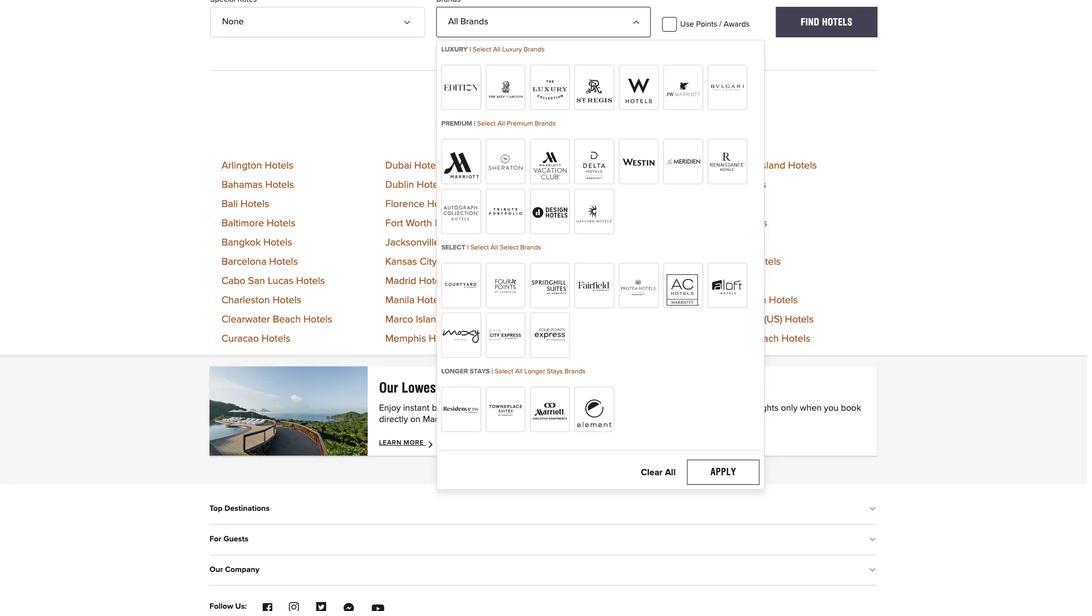 Task type: locate. For each thing, give the bounding box(es) containing it.
arlington hotels
[[222, 161, 294, 171]]

trigger image
[[406, 14, 415, 23], [633, 14, 642, 23]]

/
[[720, 20, 722, 28]]

venice
[[702, 276, 733, 286]]

1 free from the left
[[653, 404, 671, 413]]

premium
[[442, 120, 473, 127]]

trigger image inside all brands link
[[633, 14, 642, 23]]

beach up virgin islands (us) hotels link
[[739, 295, 767, 306]]

marco
[[386, 315, 413, 325]]

0 vertical spatial our
[[379, 380, 398, 396]]

clearwater
[[222, 315, 270, 325]]

curacao hotels link
[[222, 334, 291, 344]]

guests
[[224, 536, 248, 543]]

toronto
[[702, 218, 736, 229]]

0 horizontal spatial island
[[416, 315, 442, 325]]

city
[[420, 257, 437, 267], [561, 276, 578, 286]]

| for premium |
[[474, 120, 476, 127]]

fort worth hotels
[[386, 218, 464, 229]]

apply
[[711, 467, 737, 478]]

arrow down image
[[872, 537, 877, 546]]

our
[[482, 404, 495, 413]]

0 horizontal spatial trigger image
[[406, 14, 415, 23]]

fi
[[686, 404, 693, 413]]

1 horizontal spatial free
[[733, 404, 751, 413]]

on
[[602, 380, 615, 396], [410, 415, 421, 425]]

1 horizontal spatial city
[[561, 276, 578, 286]]

city for kansas
[[420, 257, 437, 267]]

west palm beach hotels link
[[702, 334, 811, 344]]

barcelona
[[222, 257, 267, 267]]

select | select all select brands
[[442, 244, 541, 251]]

1 trigger image from the left
[[406, 14, 415, 23]]

island up memphis hotels
[[416, 315, 442, 325]]

marriott.com
[[618, 380, 688, 396]]

1 vertical spatial palm
[[727, 334, 748, 344]]

free right 'earn'
[[733, 404, 751, 413]]

palm down islands
[[727, 334, 748, 344]]

arrow down image for destinations
[[872, 506, 877, 515]]

check-
[[613, 404, 641, 413]]

brands down napa on the top
[[520, 244, 541, 251]]

2 arrow down image from the top
[[872, 567, 877, 576]]

all brands
[[448, 17, 489, 26]]

all left premium
[[498, 120, 505, 127]]

toronto hotels
[[702, 218, 768, 229]]

cabo
[[222, 276, 246, 286]]

bangkok hotels link
[[222, 238, 292, 248]]

beach up montreal hotels link
[[567, 161, 595, 171]]

select right luxury
[[473, 46, 491, 53]]

charleston hotels
[[222, 295, 302, 306]]

none link
[[210, 7, 425, 37]]

2 trigger image from the left
[[633, 14, 642, 23]]

0 vertical spatial arrow down image
[[872, 506, 877, 515]]

palm up park on the top
[[538, 257, 560, 267]]

1 vertical spatial island
[[416, 315, 442, 325]]

montreal hotels
[[538, 180, 609, 190]]

myrtle beach hotels link
[[538, 199, 628, 209]]

0 horizontal spatial city
[[420, 257, 437, 267]]

san down rome
[[538, 315, 555, 325]]

all right clear
[[665, 469, 676, 478]]

when
[[800, 404, 822, 413]]

san
[[248, 276, 265, 286], [538, 315, 555, 325]]

1 horizontal spatial trigger image
[[633, 14, 642, 23]]

arrow down image up arrow down image
[[872, 506, 877, 515]]

| for select |
[[467, 244, 469, 251]]

jacksonville
[[386, 238, 440, 248]]

arrow down image inside top destinations link
[[872, 506, 877, 515]]

clear all link
[[632, 462, 685, 485]]

manila hotels
[[386, 295, 446, 306]]

1 vertical spatial our
[[210, 566, 223, 574]]

on inside enjoy instant benefits like our best rate guarantee, mobile check-in, free wi-fi and earn free nights only when you book directly on marriott.com.
[[410, 415, 421, 425]]

like
[[466, 404, 480, 413]]

brands
[[461, 17, 489, 26], [524, 46, 545, 53], [535, 120, 556, 127], [520, 244, 541, 251], [565, 368, 586, 375]]

brands right premium
[[535, 120, 556, 127]]

brands up luxury | select all luxury brands
[[461, 17, 489, 26]]

charleston
[[222, 295, 270, 306]]

1 horizontal spatial san
[[538, 315, 555, 325]]

island right padre
[[760, 161, 786, 171]]

awards
[[724, 20, 750, 28]]

0 horizontal spatial our
[[210, 566, 223, 574]]

city up rome hotels
[[561, 276, 578, 286]]

charleston hotels link
[[222, 295, 302, 306]]

brands for select all premium brands
[[535, 120, 556, 127]]

all left longer
[[515, 368, 523, 375]]

sarasota hotels
[[538, 334, 609, 344]]

cabo san lucas hotels
[[222, 276, 325, 286]]

florence hotels link
[[386, 199, 456, 209]]

| right select
[[467, 244, 469, 251]]

vancouver
[[702, 257, 750, 267]]

our left 'company'
[[210, 566, 223, 574]]

book direct image
[[210, 367, 368, 456]]

dublin
[[386, 180, 414, 190]]

select right select
[[471, 244, 489, 251]]

springs
[[562, 257, 596, 267]]

0 vertical spatial city
[[420, 257, 437, 267]]

our up 'enjoy'
[[379, 380, 398, 396]]

palm
[[538, 257, 560, 267], [727, 334, 748, 344]]

south padre island hotels
[[702, 161, 817, 171]]

arrow down image
[[872, 506, 877, 515], [872, 567, 877, 576]]

0 horizontal spatial on
[[410, 415, 421, 425]]

| right luxury
[[470, 46, 471, 53]]

san down barcelona hotels
[[248, 276, 265, 286]]

longer
[[525, 368, 545, 375]]

you
[[824, 404, 839, 413]]

falls
[[576, 238, 596, 248]]

island
[[760, 161, 786, 171], [416, 315, 442, 325]]

premium | select all premium brands
[[442, 120, 556, 127]]

trigger image inside 'none' link
[[406, 14, 415, 23]]

for guests
[[210, 536, 248, 543]]

brands for select all luxury brands
[[524, 46, 545, 53]]

0 vertical spatial island
[[760, 161, 786, 171]]

marco island hotels link
[[386, 315, 474, 325]]

wi-
[[673, 404, 686, 413]]

arrow down image down arrow down image
[[872, 567, 877, 576]]

arrow down image for company
[[872, 567, 877, 576]]

clearwater beach hotels link
[[222, 315, 333, 325]]

1 arrow down image from the top
[[872, 506, 877, 515]]

0 vertical spatial palm
[[538, 257, 560, 267]]

lucas
[[268, 276, 294, 286]]

top destinations
[[210, 505, 270, 513]]

0 vertical spatial san
[[248, 276, 265, 286]]

find hotels
[[801, 16, 853, 27]]

| for luxury |
[[470, 46, 471, 53]]

earn
[[713, 404, 731, 413]]

luxury | select all luxury brands
[[442, 46, 545, 53]]

south padre island hotels link
[[702, 161, 817, 171]]

venice hotels link
[[702, 276, 764, 286]]

2 free from the left
[[733, 404, 751, 413]]

top
[[210, 505, 223, 513]]

1 horizontal spatial our
[[379, 380, 398, 396]]

1 horizontal spatial on
[[602, 380, 615, 396]]

tucson
[[702, 238, 734, 248]]

all right select
[[491, 244, 498, 251]]

select right premium
[[477, 120, 496, 127]]

baltimore hotels link
[[222, 218, 296, 229]]

bahamas
[[222, 180, 263, 190]]

beach for myrtle
[[568, 199, 597, 209]]

select for select all luxury brands
[[473, 46, 491, 53]]

1 vertical spatial on
[[410, 415, 421, 425]]

bangkok
[[222, 238, 261, 248]]

barcelona hotels
[[222, 257, 298, 267]]

prices.
[[443, 380, 481, 396]]

1 vertical spatial arrow down image
[[872, 567, 877, 576]]

palm springs hotels link
[[538, 257, 628, 267]]

padre
[[731, 161, 757, 171]]

and
[[695, 404, 710, 413]]

1 horizontal spatial palm
[[727, 334, 748, 344]]

arlington hotels link
[[222, 161, 294, 171]]

brands right luxury
[[524, 46, 545, 53]]

trigger image for none
[[406, 14, 415, 23]]

florence
[[386, 199, 425, 209]]

longer stays | select all longer stays brands
[[442, 368, 586, 375]]

1 vertical spatial city
[[561, 276, 578, 286]]

juan
[[558, 315, 579, 325]]

apply link
[[687, 460, 760, 486]]

bangkok hotels
[[222, 238, 292, 248]]

miami beach hotels
[[538, 161, 627, 171]]

free right in,
[[653, 404, 671, 413]]

arrow down image inside our company link
[[872, 567, 877, 576]]

city down jacksonville hotels link
[[420, 257, 437, 267]]

0 horizontal spatial free
[[653, 404, 671, 413]]

on down instant in the left bottom of the page
[[410, 415, 421, 425]]

beach down charleston hotels
[[273, 315, 301, 325]]

virgin islands (us) hotels link
[[702, 315, 814, 325]]

0 vertical spatial on
[[602, 380, 615, 396]]

| right premium
[[474, 120, 476, 127]]

our for our lowest prices.  instant benefits.  only on marriott.com
[[379, 380, 398, 396]]

0 horizontal spatial san
[[248, 276, 265, 286]]

beach down montreal hotels link
[[568, 199, 597, 209]]

all left luxury
[[493, 46, 501, 53]]

on right only
[[602, 380, 615, 396]]

use points / awards
[[681, 20, 750, 28]]



Task type: describe. For each thing, give the bounding box(es) containing it.
stays
[[547, 368, 563, 375]]

curacao
[[222, 334, 259, 344]]

sydney hotels link
[[702, 180, 767, 190]]

sarasota hotels link
[[538, 334, 609, 344]]

select for select all select brands
[[471, 244, 489, 251]]

our for our company
[[210, 566, 223, 574]]

kansas
[[386, 257, 417, 267]]

florence hotels
[[386, 199, 456, 209]]

book
[[841, 404, 862, 413]]

clear all
[[641, 469, 676, 478]]

use
[[681, 20, 694, 28]]

for guests link
[[210, 526, 877, 553]]

arrow right image
[[427, 440, 437, 449]]

virginia beach hotels
[[702, 295, 798, 306]]

enjoy instant benefits like our best rate guarantee, mobile check-in, free wi-fi and earn free nights only when you book directly on marriott.com.
[[379, 404, 862, 425]]

bali
[[222, 199, 238, 209]]

guarantee,
[[538, 404, 582, 413]]

city for park
[[561, 276, 578, 286]]

more
[[404, 440, 424, 447]]

madrid hotels link
[[386, 276, 448, 286]]

lowest
[[402, 380, 440, 396]]

marco island hotels
[[386, 315, 474, 325]]

napa
[[538, 218, 562, 229]]

all brands link
[[436, 7, 651, 37]]

vancouver hotels
[[702, 257, 781, 267]]

select left niagara
[[500, 244, 519, 251]]

instant
[[403, 404, 430, 413]]

tucson hotels
[[702, 238, 765, 248]]

jacksonville hotels
[[386, 238, 471, 248]]

| right stays
[[492, 368, 493, 375]]

rome hotels
[[538, 295, 595, 306]]

tucson hotels link
[[702, 238, 765, 248]]

learn more link
[[379, 440, 437, 449]]

sarasota
[[538, 334, 577, 344]]

bali hotels
[[222, 199, 269, 209]]

sydney
[[702, 180, 735, 190]]

baltimore
[[222, 218, 264, 229]]

instant
[[484, 380, 521, 396]]

napa hotels link
[[538, 218, 593, 229]]

brands for select all select brands
[[520, 244, 541, 251]]

bali hotels link
[[222, 199, 269, 209]]

all up luxury
[[448, 17, 458, 26]]

beach for virginia
[[739, 295, 767, 306]]

madrid hotels
[[386, 276, 448, 286]]

cabo san lucas hotels link
[[222, 276, 325, 286]]

nights
[[753, 404, 779, 413]]

west palm beach hotels
[[702, 334, 811, 344]]

dublin hotels
[[386, 180, 446, 190]]

beach for miami
[[567, 161, 595, 171]]

brands up only
[[565, 368, 586, 375]]

hotels inside button
[[822, 16, 853, 27]]

kansas city hotels link
[[386, 257, 469, 267]]

fort
[[386, 218, 403, 229]]

dubai hotels link
[[386, 161, 443, 171]]

niagara falls hotels link
[[538, 238, 627, 248]]

memphis hotels
[[386, 334, 458, 344]]

select up the instant
[[495, 368, 514, 375]]

sydney hotels
[[702, 180, 767, 190]]

learn more
[[379, 440, 426, 447]]

niagara
[[538, 238, 573, 248]]

rate
[[518, 404, 536, 413]]

1 vertical spatial san
[[538, 315, 555, 325]]

0 horizontal spatial palm
[[538, 257, 560, 267]]

myrtle
[[538, 199, 566, 209]]

trigger image for all brands
[[633, 14, 642, 23]]

miami beach hotels link
[[538, 161, 627, 171]]

select all select brands link
[[471, 244, 541, 251]]

san juan hotels
[[538, 315, 611, 325]]

virgin
[[702, 315, 728, 325]]

our lowest prices.  instant benefits.  only on marriott.com
[[379, 380, 688, 396]]

barcelona hotels link
[[222, 257, 298, 267]]

select
[[442, 244, 466, 251]]

select all longer stays brands link
[[495, 368, 586, 375]]

venice hotels
[[702, 276, 764, 286]]

miami
[[538, 161, 565, 171]]

virginia beach hotels link
[[702, 295, 798, 306]]

marriott.com.
[[423, 415, 475, 425]]

park
[[538, 276, 558, 286]]

beach down virgin islands (us) hotels link
[[751, 334, 779, 344]]

luxury
[[442, 46, 468, 53]]

beach for clearwater
[[273, 315, 301, 325]]

our company link
[[210, 557, 877, 583]]

only
[[781, 404, 798, 413]]

top destinations link
[[210, 496, 877, 522]]

manila hotels link
[[386, 295, 446, 306]]

select all premium brands link
[[477, 120, 556, 127]]

montreal hotels link
[[538, 180, 609, 190]]

follow us:
[[210, 603, 247, 611]]

montreal
[[538, 180, 578, 190]]

arlington
[[222, 161, 262, 171]]

find hotels button
[[776, 7, 878, 37]]

manila
[[386, 295, 415, 306]]

san juan hotels link
[[538, 315, 611, 325]]

(us)
[[765, 315, 783, 325]]

select all luxury brands link
[[473, 46, 545, 53]]

none
[[222, 17, 244, 26]]

virginia
[[702, 295, 736, 306]]

select for select all premium brands
[[477, 120, 496, 127]]

1 horizontal spatial island
[[760, 161, 786, 171]]

memphis
[[386, 334, 426, 344]]



Task type: vqa. For each thing, say whether or not it's contained in the screenshot.


